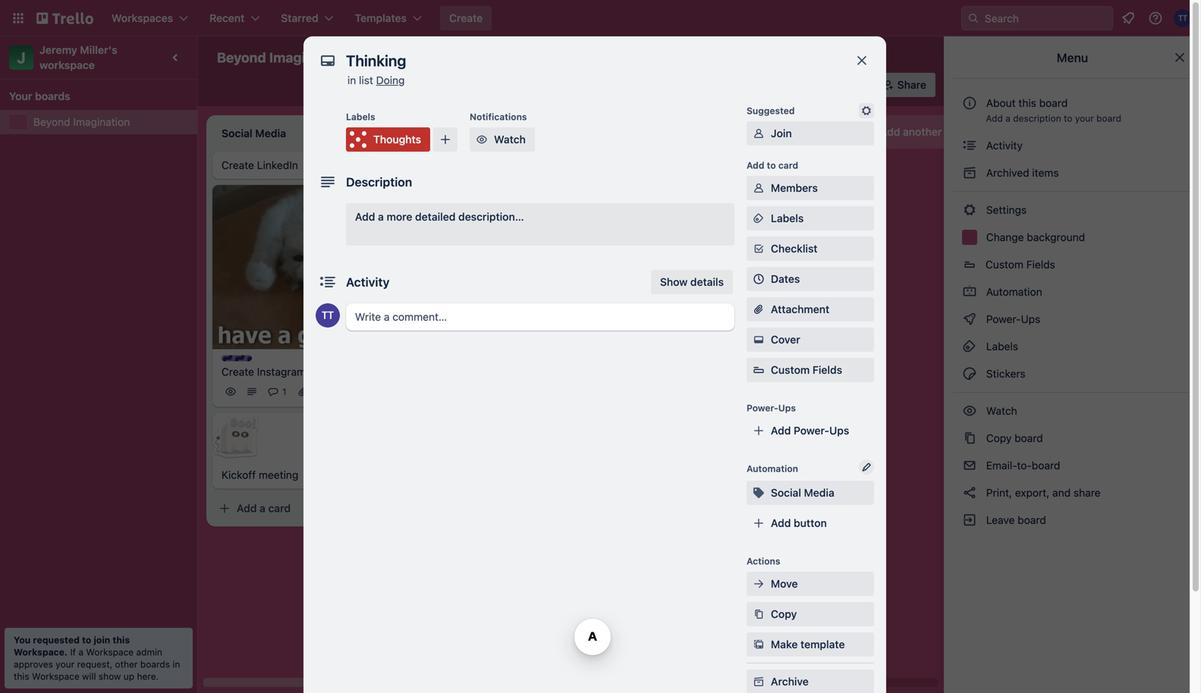 Task type: vqa. For each thing, say whether or not it's contained in the screenshot.
2nd the filters
no



Task type: describe. For each thing, give the bounding box(es) containing it.
add power-ups link
[[747, 419, 875, 443]]

sm image for automation
[[963, 285, 978, 300]]

add a more detailed description… link
[[346, 203, 735, 246]]

email-to-board
[[984, 460, 1061, 472]]

print, export, and share link
[[954, 481, 1193, 506]]

social media button
[[747, 481, 875, 506]]

create for create instagram
[[222, 366, 254, 379]]

2 vertical spatial power-
[[794, 425, 830, 437]]

0 horizontal spatial activity
[[346, 275, 390, 290]]

the
[[499, 330, 515, 342]]

description…
[[459, 211, 524, 223]]

make template link
[[747, 633, 875, 658]]

admin
[[136, 648, 162, 658]]

this inside the about this board add a description to your board
[[1019, 97, 1037, 109]]

0 horizontal spatial power-
[[747, 403, 779, 414]]

1 vertical spatial card
[[700, 327, 722, 339]]

request,
[[77, 660, 113, 670]]

linkedin
[[257, 159, 298, 172]]

detailed
[[415, 211, 456, 223]]

copy link
[[747, 603, 875, 627]]

sm image for the move link
[[752, 577, 767, 592]]

board up description on the right
[[1040, 97, 1068, 109]]

0 horizontal spatial add a card
[[237, 503, 291, 515]]

jeremy miller's workspace
[[39, 44, 120, 71]]

sm image for watch
[[963, 404, 978, 419]]

terry turtle (terryturtle) image up create instagram link
[[316, 304, 340, 328]]

1 horizontal spatial to
[[767, 160, 776, 171]]

open information menu image
[[1149, 11, 1164, 26]]

kickoff
[[222, 469, 256, 482]]

copy for copy board
[[987, 432, 1012, 445]]

1 vertical spatial automation
[[747, 464, 799, 475]]

0 horizontal spatial custom fields
[[771, 364, 843, 377]]

0 vertical spatial labels
[[346, 112, 376, 122]]

button
[[794, 517, 827, 530]]

0 horizontal spatial custom
[[771, 364, 810, 377]]

kickoff meeting
[[222, 469, 299, 482]]

another
[[904, 126, 943, 138]]

checklist
[[771, 243, 818, 255]]

0 vertical spatial custom
[[986, 259, 1024, 271]]

1 horizontal spatial activity
[[984, 139, 1023, 152]]

0 vertical spatial in
[[348, 74, 356, 87]]

2 horizontal spatial labels
[[984, 341, 1019, 353]]

description
[[1014, 113, 1062, 124]]

export,
[[1016, 487, 1050, 500]]

copy board
[[984, 432, 1044, 445]]

cover
[[771, 334, 801, 346]]

approves
[[14, 660, 53, 670]]

create linkedin link
[[222, 158, 398, 173]]

color: bold red, title: "thoughts" element
[[346, 128, 431, 152]]

more
[[387, 211, 413, 223]]

0 vertical spatial boards
[[35, 90, 70, 103]]

automation link
[[954, 280, 1193, 304]]

board up activity link
[[1097, 113, 1122, 124]]

checklist link
[[747, 237, 875, 261]]

beyond imagination link
[[33, 115, 188, 130]]

star or unstar board image
[[363, 52, 375, 64]]

here.
[[137, 672, 159, 683]]

1 vertical spatial fields
[[813, 364, 843, 377]]

sm image inside members link
[[752, 181, 767, 196]]

compliment the chef link
[[437, 328, 613, 344]]

media
[[805, 487, 835, 500]]

doing
[[376, 74, 405, 87]]

a left more in the top left of the page
[[378, 211, 384, 223]]

members
[[771, 182, 818, 194]]

your inside if a workspace admin approves your request, other boards in this workspace will show up here.
[[56, 660, 75, 670]]

move link
[[747, 572, 875, 597]]

if a workspace admin approves your request, other boards in this workspace will show up here.
[[14, 648, 180, 683]]

boards inside if a workspace admin approves your request, other boards in this workspace will show up here.
[[140, 660, 170, 670]]

search image
[[968, 12, 980, 24]]

to inside you requested to join this workspace.
[[82, 636, 91, 646]]

add inside the about this board add a description to your board
[[987, 113, 1004, 124]]

ruby anderson (rubyanderson7) image
[[598, 368, 617, 386]]

add down suggested
[[747, 160, 765, 171]]

1 vertical spatial workspace
[[32, 672, 80, 683]]

1 vertical spatial add a card button
[[213, 497, 383, 521]]

thoughts
[[374, 133, 421, 146]]

copy board link
[[954, 427, 1193, 451]]

1 vertical spatial labels
[[771, 212, 804, 225]]

make template
[[771, 639, 845, 651]]

share button
[[877, 73, 936, 97]]

1 horizontal spatial jeremy miller (jeremymiller198) image
[[577, 368, 595, 386]]

change background
[[984, 231, 1086, 244]]

terry turtle (terryturtle) image right open information menu image
[[1175, 9, 1193, 27]]

0 vertical spatial power-ups
[[984, 313, 1044, 326]]

requested
[[33, 636, 80, 646]]

compliment
[[437, 330, 497, 342]]

terry turtle (terryturtle) image
[[811, 74, 833, 96]]

2 vertical spatial ups
[[830, 425, 850, 437]]

sm image for copy link at the right bottom of the page
[[752, 607, 767, 623]]

0 vertical spatial custom fields button
[[954, 253, 1193, 277]]

workspace
[[39, 59, 95, 71]]

up
[[124, 672, 134, 683]]

email-to-board link
[[954, 454, 1193, 478]]

2 horizontal spatial card
[[779, 160, 799, 171]]

add to card
[[747, 160, 799, 171]]

suggested
[[747, 106, 795, 116]]

instagram
[[257, 366, 306, 379]]

items
[[1033, 167, 1060, 179]]

watch link
[[954, 399, 1193, 424]]

print,
[[987, 487, 1013, 500]]

list inside button
[[945, 126, 960, 138]]

actions
[[747, 557, 781, 567]]

stickers
[[984, 368, 1026, 380]]

1 horizontal spatial watch
[[984, 405, 1021, 418]]

join link
[[747, 121, 875, 146]]

dates button
[[747, 267, 875, 292]]

jeremy
[[39, 44, 77, 56]]

attachment button
[[747, 298, 875, 322]]

0 horizontal spatial jeremy miller (jeremymiller198) image
[[383, 383, 401, 401]]

color: purple, title: none image
[[222, 356, 252, 362]]

change
[[987, 231, 1025, 244]]

beyond inside text field
[[217, 49, 266, 66]]

share
[[1074, 487, 1101, 500]]

add button button
[[747, 512, 875, 536]]

settings
[[984, 204, 1027, 216]]

board up to-
[[1015, 432, 1044, 445]]

workspace.
[[14, 648, 68, 658]]

Write a comment text field
[[346, 304, 735, 331]]

background
[[1028, 231, 1086, 244]]

sm image for print, export, and share
[[963, 486, 978, 501]]

activity link
[[954, 134, 1193, 158]]

0 horizontal spatial custom fields button
[[747, 363, 875, 378]]

1 vertical spatial labels link
[[954, 335, 1193, 359]]

add down leftover pie
[[668, 327, 688, 339]]

other
[[115, 660, 138, 670]]

sm image for settings link
[[963, 203, 978, 218]]

jeremy miller (jeremymiller198) image
[[831, 74, 852, 96]]

archived items link
[[954, 161, 1193, 185]]

compliment the chef
[[437, 330, 541, 342]]

doing link
[[376, 74, 405, 87]]

0 notifications image
[[1120, 9, 1138, 27]]

0 vertical spatial automation
[[984, 286, 1043, 298]]

0 vertical spatial fields
[[1027, 259, 1056, 271]]

stickers link
[[954, 362, 1193, 386]]

terry turtle (terryturtle) image down create instagram link
[[361, 383, 380, 401]]

description
[[346, 175, 412, 189]]

print, export, and share
[[984, 487, 1101, 500]]

your inside the about this board add a description to your board
[[1076, 113, 1095, 124]]

0 vertical spatial workspace
[[86, 648, 134, 658]]



Task type: locate. For each thing, give the bounding box(es) containing it.
imagination
[[269, 49, 347, 66], [73, 116, 130, 128]]

2 vertical spatial this
[[14, 672, 29, 683]]

sm image inside "social media" button
[[752, 486, 767, 501]]

add left another
[[881, 126, 901, 138]]

leave
[[987, 514, 1015, 527]]

a down kickoff meeting
[[260, 503, 266, 515]]

this right join
[[113, 636, 130, 646]]

sm image for make template link
[[752, 638, 767, 653]]

board up print, export, and share
[[1032, 460, 1061, 472]]

create for create
[[450, 12, 483, 24]]

2 vertical spatial create
[[222, 366, 254, 379]]

back to home image
[[36, 6, 93, 30]]

1 vertical spatial to
[[767, 160, 776, 171]]

sm image inside 'archive' link
[[752, 675, 767, 690]]

details
[[691, 276, 724, 289]]

0 vertical spatial activity
[[984, 139, 1023, 152]]

sm image for watch button
[[475, 132, 490, 147]]

1 horizontal spatial imagination
[[269, 49, 347, 66]]

this down approves
[[14, 672, 29, 683]]

sm image
[[650, 73, 672, 94], [859, 103, 875, 118], [475, 132, 490, 147], [963, 138, 978, 153], [963, 166, 978, 181], [963, 203, 978, 218], [752, 211, 767, 226], [963, 312, 978, 327], [752, 333, 767, 348], [963, 339, 978, 355], [963, 513, 978, 528], [752, 577, 767, 592], [752, 607, 767, 623], [752, 638, 767, 653], [752, 675, 767, 690]]

sm image inside archived items link
[[963, 166, 978, 181]]

Board name text field
[[210, 46, 354, 70]]

in left doing 'link'
[[348, 74, 356, 87]]

you requested to join this workspace.
[[14, 636, 130, 658]]

0 horizontal spatial automation
[[747, 464, 799, 475]]

this inside if a workspace admin approves your request, other boards in this workspace will show up here.
[[14, 672, 29, 683]]

board down export,
[[1018, 514, 1047, 527]]

0 horizontal spatial to
[[82, 636, 91, 646]]

your down if
[[56, 660, 75, 670]]

workspace visible image
[[394, 52, 406, 64]]

1 horizontal spatial fields
[[1027, 259, 1056, 271]]

make
[[771, 639, 798, 651]]

0 vertical spatial ups
[[1022, 313, 1041, 326]]

custom down the change
[[986, 259, 1024, 271]]

workspace down approves
[[32, 672, 80, 683]]

add down about
[[987, 113, 1004, 124]]

labels link down power-ups link
[[954, 335, 1193, 359]]

0 horizontal spatial fields
[[813, 364, 843, 377]]

create linkedin
[[222, 159, 298, 172]]

to-
[[1018, 460, 1033, 472]]

1 vertical spatial power-
[[747, 403, 779, 414]]

1 horizontal spatial add a card button
[[644, 321, 814, 345]]

your up activity link
[[1076, 113, 1095, 124]]

watch inside button
[[494, 133, 526, 146]]

email-
[[987, 460, 1018, 472]]

sm image for bottommost labels link
[[963, 339, 978, 355]]

sm image inside automation link
[[963, 285, 978, 300]]

beyond imagination inside text field
[[217, 49, 347, 66]]

primary element
[[0, 0, 1202, 36]]

1 horizontal spatial ups
[[830, 425, 850, 437]]

social media
[[771, 487, 835, 500]]

create button
[[440, 6, 492, 30]]

1 vertical spatial watch
[[984, 405, 1021, 418]]

sm image inside leave board link
[[963, 513, 978, 528]]

0 vertical spatial watch
[[494, 133, 526, 146]]

1 vertical spatial beyond imagination
[[33, 116, 130, 128]]

sm image inside settings link
[[963, 203, 978, 218]]

custom fields button
[[954, 253, 1193, 277], [747, 363, 875, 378]]

0 vertical spatial your
[[1076, 113, 1095, 124]]

list
[[359, 74, 373, 87], [945, 126, 960, 138]]

attachment
[[771, 303, 830, 316]]

None text field
[[339, 47, 840, 74]]

0 horizontal spatial labels
[[346, 112, 376, 122]]

imagination down your boards with 1 items element
[[73, 116, 130, 128]]

boards
[[35, 90, 70, 103], [140, 660, 170, 670]]

0 horizontal spatial imagination
[[73, 116, 130, 128]]

0 vertical spatial power-
[[987, 313, 1022, 326]]

1 horizontal spatial automation
[[984, 286, 1043, 298]]

power- up "social media" button
[[794, 425, 830, 437]]

add left more in the top left of the page
[[355, 211, 375, 223]]

sm image inside make template link
[[752, 638, 767, 653]]

2 horizontal spatial ups
[[1022, 313, 1041, 326]]

to left join
[[82, 636, 91, 646]]

you
[[14, 636, 31, 646]]

0 vertical spatial list
[[359, 74, 373, 87]]

copy
[[987, 432, 1012, 445], [771, 609, 797, 621]]

power-ups up the stickers
[[984, 313, 1044, 326]]

boards right your on the left
[[35, 90, 70, 103]]

copy up email-
[[987, 432, 1012, 445]]

custom fields button down the cover link at right
[[747, 363, 875, 378]]

join
[[771, 127, 792, 140]]

watch button
[[470, 128, 535, 152]]

1 horizontal spatial custom fields
[[986, 259, 1056, 271]]

0 vertical spatial beyond
[[217, 49, 266, 66]]

activity up archived
[[984, 139, 1023, 152]]

sm image inside copy board link
[[963, 431, 978, 446]]

sm image inside "watch" link
[[963, 404, 978, 419]]

sm image for email-to-board
[[963, 459, 978, 474]]

sm image inside the move link
[[752, 577, 767, 592]]

a right if
[[79, 648, 84, 658]]

1 horizontal spatial power-
[[794, 425, 830, 437]]

Search field
[[980, 7, 1113, 30]]

labels up color: bold red, title: "thoughts" element
[[346, 112, 376, 122]]

sm image for social media
[[752, 486, 767, 501]]

copy up make
[[771, 609, 797, 621]]

about
[[987, 97, 1016, 109]]

2 vertical spatial to
[[82, 636, 91, 646]]

watch
[[494, 133, 526, 146], [984, 405, 1021, 418]]

workspace
[[86, 648, 134, 658], [32, 672, 80, 683]]

0 vertical spatial beyond imagination
[[217, 49, 347, 66]]

fields down the cover link at right
[[813, 364, 843, 377]]

labels up checklist
[[771, 212, 804, 225]]

labels up the stickers
[[984, 341, 1019, 353]]

0 horizontal spatial boards
[[35, 90, 70, 103]]

0 vertical spatial custom fields
[[986, 259, 1056, 271]]

ups up media
[[830, 425, 850, 437]]

watch down notifications
[[494, 133, 526, 146]]

create for create linkedin
[[222, 159, 254, 172]]

archive link
[[747, 670, 875, 694]]

1 vertical spatial boards
[[140, 660, 170, 670]]

in inside if a workspace admin approves your request, other boards in this workspace will show up here.
[[173, 660, 180, 670]]

power- up the stickers
[[987, 313, 1022, 326]]

add another list
[[881, 126, 960, 138]]

1 horizontal spatial workspace
[[86, 648, 134, 658]]

sm image inside print, export, and share link
[[963, 486, 978, 501]]

0 horizontal spatial workspace
[[32, 672, 80, 683]]

0 vertical spatial card
[[779, 160, 799, 171]]

power-ups up add power-ups on the bottom of page
[[747, 403, 796, 414]]

0 horizontal spatial power-ups
[[747, 403, 796, 414]]

sm image for leave board link
[[963, 513, 978, 528]]

kickoff meeting link
[[222, 468, 398, 483]]

members link
[[747, 176, 875, 200]]

card down pie
[[700, 327, 722, 339]]

1 vertical spatial ups
[[779, 403, 796, 414]]

ups up add power-ups on the bottom of page
[[779, 403, 796, 414]]

sm image inside join link
[[752, 126, 767, 141]]

sm image inside power-ups link
[[963, 312, 978, 327]]

add a card button down leftover pie link
[[644, 321, 814, 345]]

create
[[450, 12, 483, 24], [222, 159, 254, 172], [222, 366, 254, 379]]

this up description on the right
[[1019, 97, 1037, 109]]

sm image inside activity link
[[963, 138, 978, 153]]

1 horizontal spatial beyond imagination
[[217, 49, 347, 66]]

archive
[[771, 676, 809, 689]]

add a card down pie
[[668, 327, 722, 339]]

a
[[1006, 113, 1011, 124], [378, 211, 384, 223], [691, 327, 697, 339], [260, 503, 266, 515], [79, 648, 84, 658]]

join
[[94, 636, 110, 646]]

will
[[82, 672, 96, 683]]

about this board add a description to your board
[[987, 97, 1122, 124]]

your
[[9, 90, 32, 103]]

1 horizontal spatial labels link
[[954, 335, 1193, 359]]

to up members
[[767, 160, 776, 171]]

sm image inside the checklist 'link'
[[752, 241, 767, 257]]

change background link
[[954, 226, 1193, 250]]

share
[[898, 79, 927, 91]]

terry turtle (terryturtle) image
[[1175, 9, 1193, 27], [316, 304, 340, 328], [556, 368, 574, 386], [361, 383, 380, 401]]

0 vertical spatial imagination
[[269, 49, 347, 66]]

list right another
[[945, 126, 960, 138]]

fields down change background
[[1027, 259, 1056, 271]]

1 horizontal spatial power-ups
[[984, 313, 1044, 326]]

sm image for activity link
[[963, 138, 978, 153]]

custom down cover
[[771, 364, 810, 377]]

1 vertical spatial power-ups
[[747, 403, 796, 414]]

create inside button
[[450, 12, 483, 24]]

a inside if a workspace admin approves your request, other boards in this workspace will show up here.
[[79, 648, 84, 658]]

leftover pie link
[[653, 292, 829, 307]]

ups down automation link
[[1022, 313, 1041, 326]]

0 horizontal spatial beyond
[[33, 116, 70, 128]]

labels
[[346, 112, 376, 122], [771, 212, 804, 225], [984, 341, 1019, 353]]

copy for copy
[[771, 609, 797, 621]]

2 horizontal spatial to
[[1065, 113, 1073, 124]]

create from template… image
[[820, 327, 832, 339]]

0 horizontal spatial watch
[[494, 133, 526, 146]]

sm image for power-ups link
[[963, 312, 978, 327]]

add left "button"
[[771, 517, 792, 530]]

add another list button
[[853, 115, 1060, 149]]

1 vertical spatial list
[[945, 126, 960, 138]]

in
[[348, 74, 356, 87], [173, 660, 180, 670]]

and
[[1053, 487, 1071, 500]]

0 vertical spatial copy
[[987, 432, 1012, 445]]

jeremy miller (jeremymiller198) image
[[577, 368, 595, 386], [383, 383, 401, 401]]

1 horizontal spatial custom
[[986, 259, 1024, 271]]

sm image for left labels link
[[752, 211, 767, 226]]

card down meeting
[[268, 503, 291, 515]]

activity down more in the top left of the page
[[346, 275, 390, 290]]

chef
[[518, 330, 541, 342]]

1 vertical spatial add a card
[[237, 503, 291, 515]]

0 vertical spatial this
[[1019, 97, 1037, 109]]

archived
[[987, 167, 1030, 179]]

0 horizontal spatial this
[[14, 672, 29, 683]]

2 vertical spatial labels
[[984, 341, 1019, 353]]

fields
[[1027, 259, 1056, 271], [813, 364, 843, 377]]

a down pie
[[691, 327, 697, 339]]

workspace down join
[[86, 648, 134, 658]]

0 vertical spatial to
[[1065, 113, 1073, 124]]

boards down admin
[[140, 660, 170, 670]]

add up social
[[771, 425, 792, 437]]

show
[[99, 672, 121, 683]]

add a card button down 'kickoff meeting' link
[[213, 497, 383, 521]]

1 horizontal spatial list
[[945, 126, 960, 138]]

0 horizontal spatial in
[[173, 660, 180, 670]]

0 vertical spatial add a card
[[668, 327, 722, 339]]

add down kickoff
[[237, 503, 257, 515]]

sm image inside stickers link
[[963, 367, 978, 382]]

pie
[[696, 293, 711, 306]]

leave board link
[[954, 509, 1193, 533]]

1 horizontal spatial beyond
[[217, 49, 266, 66]]

add a card down kickoff meeting
[[237, 503, 291, 515]]

sm image for the cover link at right
[[752, 333, 767, 348]]

1 horizontal spatial your
[[1076, 113, 1095, 124]]

settings link
[[954, 198, 1193, 222]]

2 horizontal spatial power-
[[987, 313, 1022, 326]]

sm image
[[752, 126, 767, 141], [752, 181, 767, 196], [752, 241, 767, 257], [963, 285, 978, 300], [963, 367, 978, 382], [963, 404, 978, 419], [963, 431, 978, 446], [963, 459, 978, 474], [752, 486, 767, 501], [963, 486, 978, 501]]

power- up add power-ups on the bottom of page
[[747, 403, 779, 414]]

sm image for copy board
[[963, 431, 978, 446]]

this
[[1019, 97, 1037, 109], [113, 636, 130, 646], [14, 672, 29, 683]]

sm image for 'archive' link
[[752, 675, 767, 690]]

1 horizontal spatial add a card
[[668, 327, 722, 339]]

imagination inside beyond imagination text field
[[269, 49, 347, 66]]

labels link up the checklist 'link'
[[747, 207, 875, 231]]

sm image inside the cover link
[[752, 333, 767, 348]]

sm image for archived items link
[[963, 166, 978, 181]]

a down about
[[1006, 113, 1011, 124]]

custom fields button down change background link
[[954, 253, 1193, 277]]

if
[[70, 648, 76, 658]]

in right 'other'
[[173, 660, 180, 670]]

2 horizontal spatial this
[[1019, 97, 1037, 109]]

watch up copy board
[[984, 405, 1021, 418]]

1 vertical spatial custom fields button
[[747, 363, 875, 378]]

activity
[[984, 139, 1023, 152], [346, 275, 390, 290]]

0 horizontal spatial copy
[[771, 609, 797, 621]]

ruby anderson (rubyanderson7) image
[[851, 74, 872, 96]]

move
[[771, 578, 798, 591]]

0 horizontal spatial your
[[56, 660, 75, 670]]

leftover
[[653, 293, 693, 306]]

1 horizontal spatial copy
[[987, 432, 1012, 445]]

social
[[771, 487, 802, 500]]

power-ups
[[984, 313, 1044, 326], [747, 403, 796, 414]]

sm image inside copy link
[[752, 607, 767, 623]]

0 vertical spatial labels link
[[747, 207, 875, 231]]

0 horizontal spatial ups
[[779, 403, 796, 414]]

add button
[[771, 517, 827, 530]]

automation up social
[[747, 464, 799, 475]]

a inside the about this board add a description to your board
[[1006, 113, 1011, 124]]

add a more detailed description…
[[355, 211, 524, 223]]

meeting
[[259, 469, 299, 482]]

1 vertical spatial custom fields
[[771, 364, 843, 377]]

card up members
[[779, 160, 799, 171]]

0 horizontal spatial labels link
[[747, 207, 875, 231]]

terry turtle (terryturtle) image left ruby anderson (rubyanderson7) icon
[[556, 368, 574, 386]]

imagination left star or unstar board icon
[[269, 49, 347, 66]]

to inside the about this board add a description to your board
[[1065, 113, 1073, 124]]

automation down the change
[[984, 286, 1043, 298]]

sm image inside watch button
[[475, 132, 490, 147]]

add power-ups
[[771, 425, 850, 437]]

sm image for stickers
[[963, 367, 978, 382]]

0 horizontal spatial card
[[268, 503, 291, 515]]

imagination inside beyond imagination link
[[73, 116, 130, 128]]

1 vertical spatial imagination
[[73, 116, 130, 128]]

archived items
[[984, 167, 1060, 179]]

dates
[[771, 273, 801, 285]]

1 vertical spatial this
[[113, 636, 130, 646]]

1 vertical spatial in
[[173, 660, 180, 670]]

beyond
[[217, 49, 266, 66], [33, 116, 70, 128]]

0 vertical spatial create
[[450, 12, 483, 24]]

power-
[[987, 313, 1022, 326], [747, 403, 779, 414], [794, 425, 830, 437]]

0 vertical spatial add a card button
[[644, 321, 814, 345]]

to up activity link
[[1065, 113, 1073, 124]]

1 horizontal spatial this
[[113, 636, 130, 646]]

custom fields down change background
[[986, 259, 1056, 271]]

1 vertical spatial create
[[222, 159, 254, 172]]

0 horizontal spatial list
[[359, 74, 373, 87]]

1
[[282, 387, 287, 398]]

0 horizontal spatial add a card button
[[213, 497, 383, 521]]

this inside you requested to join this workspace.
[[113, 636, 130, 646]]

2 vertical spatial card
[[268, 503, 291, 515]]

1 vertical spatial beyond
[[33, 116, 70, 128]]

list down star or unstar board icon
[[359, 74, 373, 87]]

1 vertical spatial your
[[56, 660, 75, 670]]

create instagram link
[[222, 365, 398, 380]]

custom fields down the cover link at right
[[771, 364, 843, 377]]

your boards with 1 items element
[[9, 87, 181, 106]]

board
[[1040, 97, 1068, 109], [1097, 113, 1122, 124], [1015, 432, 1044, 445], [1032, 460, 1061, 472], [1018, 514, 1047, 527]]

in list doing
[[348, 74, 405, 87]]

sm image inside email-to-board link
[[963, 459, 978, 474]]

custom fields
[[986, 259, 1056, 271], [771, 364, 843, 377]]

labels link
[[747, 207, 875, 231], [954, 335, 1193, 359]]



